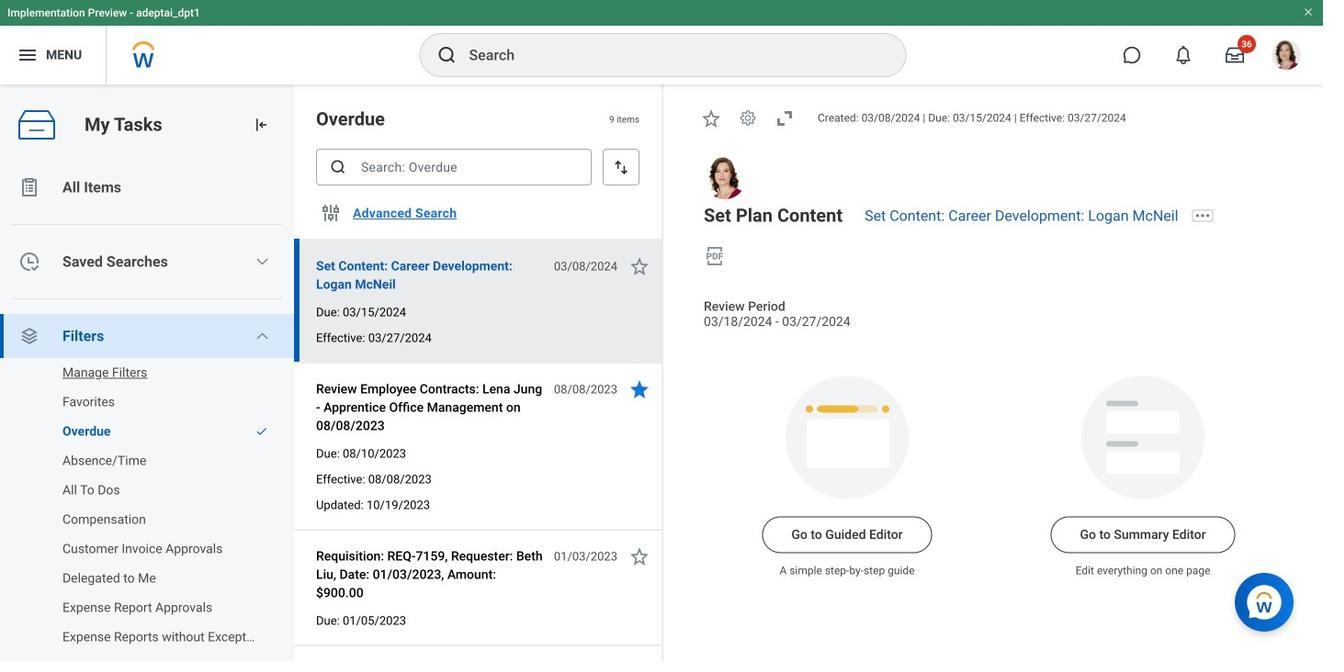 Task type: locate. For each thing, give the bounding box(es) containing it.
1 horizontal spatial search image
[[436, 44, 458, 66]]

chevron down image
[[255, 255, 270, 269]]

1 vertical spatial search image
[[329, 158, 347, 176]]

1 vertical spatial star image
[[629, 255, 651, 278]]

star image
[[700, 107, 722, 129], [629, 255, 651, 278]]

0 vertical spatial star image
[[629, 379, 651, 401]]

star image left gear image
[[700, 107, 722, 129]]

chevron down image
[[255, 329, 270, 344]]

star image inside the item list 'element'
[[629, 255, 651, 278]]

clipboard image
[[18, 176, 40, 199]]

0 vertical spatial star image
[[700, 107, 722, 129]]

notifications large image
[[1175, 46, 1193, 64]]

perspective image
[[18, 325, 40, 347]]

star image left view printable version (pdf) image
[[629, 255, 651, 278]]

sort image
[[612, 158, 630, 176]]

list
[[0, 165, 294, 662], [0, 355, 294, 662]]

search image
[[436, 44, 458, 66], [329, 158, 347, 176]]

1 vertical spatial star image
[[629, 546, 651, 568]]

configure image
[[320, 202, 342, 224]]

2 star image from the top
[[629, 546, 651, 568]]

clock check image
[[18, 251, 40, 273]]

1 horizontal spatial star image
[[700, 107, 722, 129]]

star image
[[629, 379, 651, 401], [629, 546, 651, 568]]

search image inside the item list 'element'
[[329, 158, 347, 176]]

item list element
[[294, 85, 664, 662]]

2 list from the top
[[0, 355, 294, 662]]

0 horizontal spatial search image
[[329, 158, 347, 176]]

0 vertical spatial search image
[[436, 44, 458, 66]]

0 horizontal spatial star image
[[629, 255, 651, 278]]

banner
[[0, 0, 1323, 85]]

inbox large image
[[1226, 46, 1244, 64]]

view printable version (pdf) image
[[704, 245, 726, 267]]

profile logan mcneil image
[[1272, 40, 1301, 74]]

employee's photo (logan mcneil) image
[[704, 157, 746, 199]]



Task type: describe. For each thing, give the bounding box(es) containing it.
justify image
[[17, 44, 39, 66]]

close environment banner image
[[1303, 6, 1314, 17]]

Search: Overdue text field
[[316, 149, 592, 186]]

Search Workday  search field
[[469, 35, 868, 75]]

1 list from the top
[[0, 165, 294, 662]]

transformation import image
[[252, 116, 270, 134]]

fullscreen image
[[774, 107, 796, 129]]

gear image
[[739, 109, 757, 127]]

check image
[[255, 426, 268, 438]]

1 star image from the top
[[629, 379, 651, 401]]



Task type: vqa. For each thing, say whether or not it's contained in the screenshot.
MENU dropdown button
no



